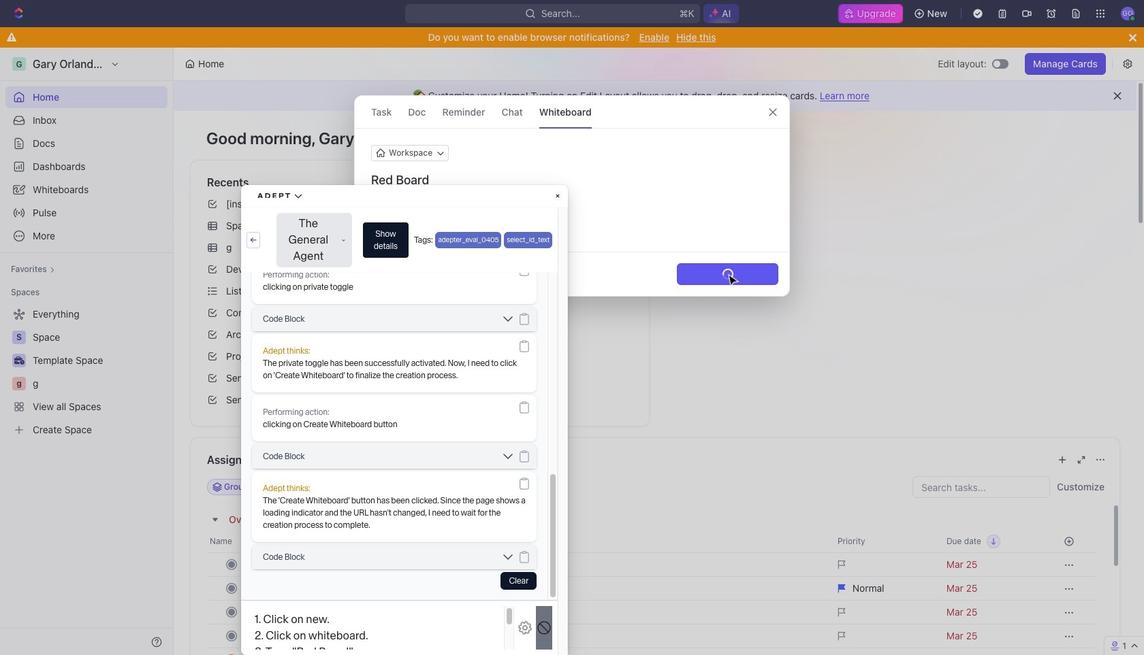 Task type: vqa. For each thing, say whether or not it's contained in the screenshot.
3
no



Task type: locate. For each thing, give the bounding box(es) containing it.
dialog
[[354, 95, 790, 297]]

alert
[[174, 81, 1137, 111]]

Search tasks... text field
[[913, 477, 1050, 498]]

tree
[[5, 304, 168, 441]]



Task type: describe. For each thing, give the bounding box(es) containing it.
tree inside sidebar navigation
[[5, 304, 168, 441]]

Name this Whiteboard... field
[[355, 172, 789, 189]]

sidebar navigation
[[0, 48, 174, 656]]



